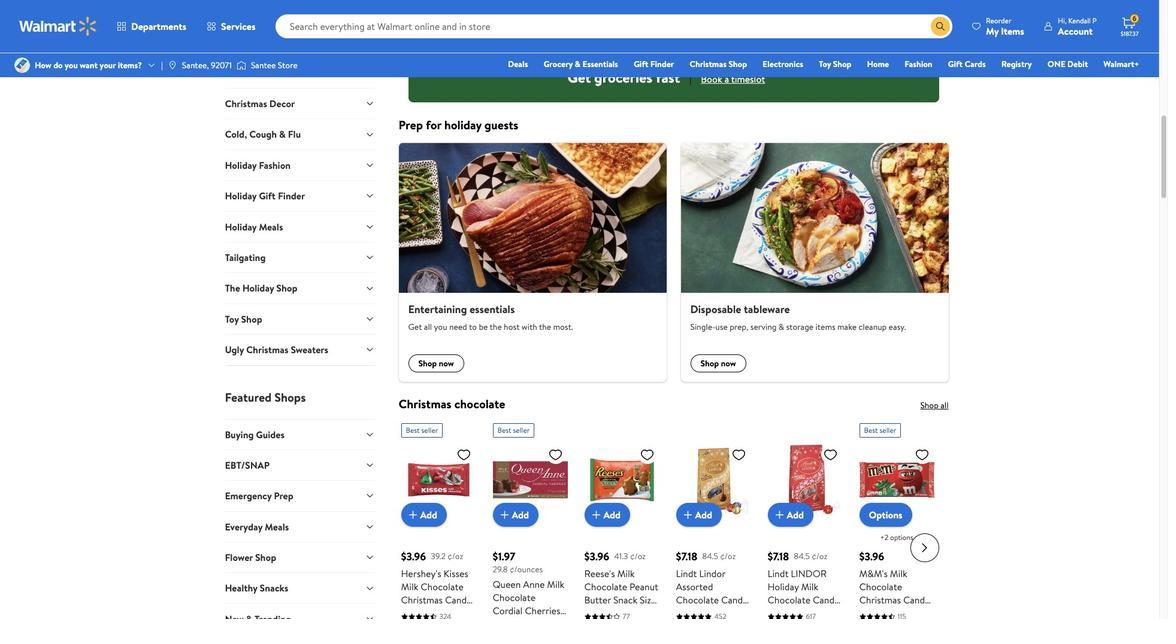 Task type: describe. For each thing, give the bounding box(es) containing it.
0 vertical spatial finder
[[651, 58, 674, 70]]

emergency prep button
[[225, 481, 375, 512]]

¢/oz for lindor
[[812, 551, 828, 563]]

holiday gift finder button
[[225, 180, 375, 211]]

get inside entertaining essentials get all you need to be the host with the most.
[[408, 321, 422, 333]]

deals
[[508, 58, 528, 70]]

cold, cough & flu
[[225, 128, 301, 141]]

santee, 92071
[[182, 59, 232, 71]]

essentials
[[470, 302, 515, 317]]

departments button
[[107, 12, 197, 41]]

queen
[[493, 578, 521, 591]]

chocolate inside $3.96 41.3 ¢/oz reese's milk chocolate peanut butter snack size trees christ
[[585, 581, 628, 594]]

toy shop inside dropdown button
[[225, 313, 262, 326]]

book a timeslot
[[701, 72, 766, 86]]

cordial
[[493, 604, 523, 618]]

christmas inside $3.96 m&m's milk chocolate christmas candy - 10 oz bag
[[860, 594, 901, 607]]

lindt lindor assorted chocolate candy truffles, 8.5 oz. bag image
[[676, 443, 751, 518]]

& inside cold, cough & flu dropdown button
[[279, 128, 286, 141]]

everyday
[[225, 521, 263, 534]]

flower
[[225, 551, 253, 565]]

the
[[225, 282, 240, 295]]

prep,
[[730, 321, 749, 333]]

santee
[[251, 59, 276, 71]]

reorder
[[987, 15, 1012, 25]]

search icon image
[[936, 22, 946, 31]]

candy inside $7.18 84.5 ¢/oz lindt lindor assorted chocolate candy truffles, 8.5
[[722, 594, 748, 607]]

departments
[[131, 20, 186, 33]]

services button
[[197, 12, 266, 41]]

add to favorites list, m&m's milk chocolate christmas candy - 10 oz bag image
[[915, 448, 930, 463]]

$7.18 for lindt lindor holiday milk chocolate candy truffles, 8.5 
[[768, 550, 789, 565]]

product group containing $1.97
[[493, 419, 568, 620]]

cold,
[[225, 128, 247, 141]]

decor
[[270, 97, 295, 110]]

single-
[[691, 321, 716, 333]]

make
[[838, 321, 857, 333]]

size
[[640, 594, 656, 607]]

anne
[[523, 578, 545, 591]]

grocery & essentials
[[544, 58, 618, 70]]

how do you want your items?
[[35, 59, 142, 71]]

lindt for holiday
[[768, 568, 789, 581]]

featured
[[225, 389, 272, 405]]

seller for $3.96
[[422, 426, 438, 436]]

¢/oz for lindor
[[721, 551, 736, 563]]

$7.18 84.5 ¢/oz lindt lindor holiday milk chocolate candy truffles, 8.5 
[[768, 550, 840, 620]]

be
[[479, 321, 488, 333]]

kendall
[[1069, 15, 1091, 25]]

healthy
[[225, 582, 258, 595]]

add to cart image for queen anne milk chocolate cordial cherries, 6.6 oz box, 10 pieces image
[[498, 508, 512, 523]]

 image for santee store
[[237, 59, 246, 71]]

1 vertical spatial |
[[690, 72, 692, 86]]

options
[[869, 509, 903, 522]]

healthy snacks button
[[225, 573, 375, 604]]

peanut
[[630, 581, 659, 594]]

ebt/snap
[[225, 459, 270, 472]]

lindor
[[791, 568, 827, 581]]

santee store
[[251, 59, 298, 71]]

holiday inside the $7.18 84.5 ¢/oz lindt lindor holiday milk chocolate candy truffles, 8.5
[[768, 581, 799, 594]]

cough
[[249, 128, 277, 141]]

shop inside flower shop 'dropdown button'
[[255, 551, 276, 565]]

candy,
[[445, 594, 474, 607]]

6.6
[[493, 618, 505, 620]]

milk inside the $7.18 84.5 ¢/oz lindt lindor holiday milk chocolate candy truffles, 8.5
[[802, 581, 819, 594]]

kisses
[[444, 568, 469, 581]]

add for lindt lindor holiday milk chocolate candy truffles, 8.5 
[[787, 509, 804, 522]]

p
[[1093, 15, 1097, 25]]

shop inside 'disposable tableware' list item
[[701, 358, 719, 370]]

list containing entertaining essentials
[[392, 143, 956, 382]]

3 best seller from the left
[[865, 426, 897, 436]]

0 horizontal spatial |
[[161, 59, 163, 71]]

home link
[[862, 58, 895, 71]]

8.5 inside the $7.18 84.5 ¢/oz lindt lindor holiday milk chocolate candy truffles, 8.5
[[804, 607, 816, 620]]

buying
[[225, 428, 254, 441]]

finder inside dropdown button
[[278, 189, 305, 203]]

chocolate inside $3.96 m&m's milk chocolate christmas candy - 10 oz bag
[[860, 581, 903, 594]]

a
[[725, 72, 729, 86]]

milk inside $3.96 m&m's milk chocolate christmas candy - 10 oz bag
[[890, 568, 908, 581]]

oz inside $1.97 29.8 ¢/ounces queen anne milk chocolate cordial cherries, 6.6 oz box,
[[508, 618, 517, 620]]

shop inside christmas shop link
[[729, 58, 747, 70]]

chocolate inside $3.96 39.2 ¢/oz hershey's kisses milk chocolate christmas candy, bag 10.1 oz
[[421, 581, 464, 594]]

disposable tableware list item
[[674, 143, 956, 382]]

shop inside the holiday shop dropdown button
[[276, 282, 298, 295]]

grocery & essentials link
[[538, 58, 624, 71]]

christmas decor
[[225, 97, 295, 110]]

fashion link
[[900, 58, 938, 71]]

for
[[426, 117, 442, 133]]

 image for how do you want your items?
[[14, 58, 30, 73]]

buying guides
[[225, 428, 285, 441]]

shop inside the entertaining essentials list item
[[419, 358, 437, 370]]

3 best from the left
[[865, 426, 878, 436]]

0 vertical spatial prep
[[399, 117, 423, 133]]

$1.97 29.8 ¢/ounces queen anne milk chocolate cordial cherries, 6.6 oz box,
[[493, 550, 565, 620]]

0 vertical spatial you
[[65, 59, 78, 71]]

sweaters
[[291, 343, 329, 357]]

best seller for $3.96
[[406, 426, 438, 436]]

meals for everyday meals
[[265, 521, 289, 534]]

now for disposable
[[721, 358, 736, 370]]

gift cards
[[948, 58, 986, 70]]

options
[[891, 533, 914, 543]]

holiday fashion
[[225, 159, 291, 172]]

shop inside the toy shop link
[[833, 58, 852, 70]]

add button for lindt lindor holiday milk chocolate candy truffles, 8.5 
[[768, 503, 814, 527]]

gift finder link
[[629, 58, 680, 71]]

with
[[522, 321, 537, 333]]

trees
[[585, 607, 606, 620]]

buying guides button
[[225, 419, 375, 450]]

christmas decor button
[[225, 88, 375, 119]]

entertaining essentials get all you need to be the host with the most.
[[408, 302, 573, 333]]

ugly christmas sweaters button
[[225, 334, 375, 365]]

candy inside $3.96 m&m's milk chocolate christmas candy - 10 oz bag
[[904, 594, 930, 607]]

1 add to cart image from the left
[[406, 508, 420, 523]]

add to favorites list, queen anne milk chocolate cordial cherries, 6.6 oz box, 10 pieces image
[[549, 448, 563, 463]]

flower shop button
[[225, 542, 375, 573]]

1 horizontal spatial all
[[941, 400, 949, 412]]

book
[[701, 72, 723, 86]]

store
[[278, 59, 298, 71]]

$3.96 for $3.96 39.2 ¢/oz hershey's kisses milk chocolate christmas candy, bag 10.1 oz
[[401, 550, 426, 565]]

one debit
[[1048, 58, 1089, 70]]

christmas up book
[[690, 58, 727, 70]]

hi,
[[1058, 15, 1067, 25]]

toy inside dropdown button
[[225, 313, 239, 326]]

1 the from the left
[[490, 321, 502, 333]]

lindt for assorted
[[676, 568, 697, 581]]

gift cards link
[[943, 58, 992, 71]]

add button inside product group
[[493, 503, 539, 527]]

cherries,
[[525, 604, 563, 618]]

shop all
[[921, 400, 949, 412]]

queen anne milk chocolate cordial cherries, 6.6 oz box, 10 pieces image
[[493, 443, 568, 518]]

one debit link
[[1043, 58, 1094, 71]]

book a timeslot link
[[701, 72, 766, 87]]

holiday meals button
[[225, 211, 375, 242]]

the holiday shop
[[225, 282, 298, 295]]

$187.37
[[1121, 29, 1139, 38]]

healthy snacks
[[225, 582, 288, 595]]

christmas chocolate
[[399, 396, 506, 412]]

ugly christmas sweaters
[[225, 343, 329, 357]]

truffles, inside $7.18 84.5 ¢/oz lindt lindor assorted chocolate candy truffles, 8.5
[[676, 607, 710, 620]]

tailgating
[[225, 251, 266, 264]]



Task type: locate. For each thing, give the bounding box(es) containing it.
$7.18 inside $7.18 84.5 ¢/oz lindt lindor assorted chocolate candy truffles, 8.5
[[676, 550, 698, 565]]

next slide for product carousel list image
[[911, 534, 939, 563]]

toy right electronics
[[819, 58, 831, 70]]

oz inside $3.96 39.2 ¢/oz hershey's kisses milk chocolate christmas candy, bag 10.1 oz
[[435, 607, 444, 620]]

shop now inside 'disposable tableware' list item
[[701, 358, 736, 370]]

truffles, down assorted
[[676, 607, 710, 620]]

4 ¢/oz from the left
[[812, 551, 828, 563]]

seller up queen anne milk chocolate cordial cherries, 6.6 oz box, 10 pieces image
[[513, 426, 530, 436]]

2 bag from the left
[[888, 607, 904, 620]]

0 vertical spatial toy shop
[[819, 58, 852, 70]]

best seller down christmas chocolate
[[406, 426, 438, 436]]

shop now down use
[[701, 358, 736, 370]]

get left "groceries"
[[568, 67, 591, 87]]

2 horizontal spatial &
[[779, 321, 785, 333]]

1 horizontal spatial add to cart image
[[681, 508, 696, 523]]

shop now for disposable
[[701, 358, 736, 370]]

2 vertical spatial &
[[779, 321, 785, 333]]

gift inside dropdown button
[[259, 189, 276, 203]]

2 84.5 from the left
[[794, 551, 810, 563]]

1 8.5 from the left
[[712, 607, 725, 620]]

storage
[[787, 321, 814, 333]]

best
[[406, 426, 420, 436], [498, 426, 512, 436], [865, 426, 878, 436]]

2 best seller from the left
[[498, 426, 530, 436]]

best seller down chocolate
[[498, 426, 530, 436]]

gift left cards
[[948, 58, 963, 70]]

0 horizontal spatial add to cart image
[[406, 508, 420, 523]]

84.5 inside $7.18 84.5 ¢/oz lindt lindor assorted chocolate candy truffles, 8.5
[[703, 551, 719, 563]]

0 horizontal spatial get
[[408, 321, 422, 333]]

disposable tableware single-use prep, serving & storage items make cleanup easy.
[[691, 302, 906, 333]]

0 horizontal spatial fashion
[[259, 159, 291, 172]]

add to favorites list, lindt lindor holiday milk chocolate candy truffles, 8.5 oz. bag image
[[824, 448, 838, 463]]

hershey's kisses milk chocolate christmas candy, bag 10.1 oz image
[[401, 443, 476, 518]]

christmas up cold,
[[225, 97, 267, 110]]

4 add button from the left
[[676, 503, 722, 527]]

home
[[867, 58, 889, 70]]

holiday
[[225, 159, 257, 172], [225, 189, 257, 203], [225, 220, 257, 233], [243, 282, 274, 295], [768, 581, 799, 594]]

¢/oz for milk
[[630, 551, 646, 563]]

shop right flower
[[255, 551, 276, 565]]

0 horizontal spatial candy
[[722, 594, 748, 607]]

2 truffles, from the left
[[768, 607, 802, 620]]

0 horizontal spatial you
[[65, 59, 78, 71]]

toy shop up ugly
[[225, 313, 262, 326]]

oz right 10.1
[[435, 607, 444, 620]]

walmart+
[[1104, 58, 1140, 70]]

bag left 10.1
[[401, 607, 417, 620]]

gift finder
[[634, 58, 674, 70]]

get down entertaining
[[408, 321, 422, 333]]

toy shop link
[[814, 58, 857, 71]]

1 horizontal spatial shop now
[[701, 358, 736, 370]]

$3.96 for $3.96 m&m's milk chocolate christmas candy - 10 oz bag
[[860, 550, 885, 565]]

 image right in
[[237, 59, 246, 71]]

candy inside the $7.18 84.5 ¢/oz lindt lindor holiday milk chocolate candy truffles, 8.5
[[813, 594, 840, 607]]

| right items?
[[161, 59, 163, 71]]

$3.96 m&m's milk chocolate christmas candy - 10 oz bag
[[860, 550, 930, 620]]

¢/oz inside $3.96 39.2 ¢/oz hershey's kisses milk chocolate christmas candy, bag 10.1 oz
[[448, 551, 463, 563]]

groceries
[[595, 67, 653, 87]]

registry link
[[996, 58, 1038, 71]]

fashion right "home"
[[905, 58, 933, 70]]

0 vertical spatial fashion
[[905, 58, 933, 70]]

0 horizontal spatial prep
[[274, 490, 294, 503]]

milk inside $3.96 39.2 ¢/oz hershey's kisses milk chocolate christmas candy, bag 10.1 oz
[[401, 581, 419, 594]]

1 horizontal spatial get
[[568, 67, 591, 87]]

2 lindt from the left
[[768, 568, 789, 581]]

m&m's milk chocolate christmas candy - 10 oz bag image
[[860, 443, 935, 518]]

easy.
[[889, 321, 906, 333]]

disposable
[[691, 302, 742, 317]]

shop up add to favorites list, m&m's milk chocolate christmas candy - 10 oz bag image
[[921, 400, 939, 412]]

1 horizontal spatial 8.5
[[804, 607, 816, 620]]

2 horizontal spatial $3.96
[[860, 550, 885, 565]]

1 vertical spatial &
[[279, 128, 286, 141]]

ebt/snap button
[[225, 450, 375, 481]]

prep up everyday meals dropdown button
[[274, 490, 294, 503]]

0 vertical spatial &
[[575, 58, 581, 70]]

3 $3.96 from the left
[[860, 550, 885, 565]]

0 horizontal spatial all
[[424, 321, 432, 333]]

1 vertical spatial finder
[[278, 189, 305, 203]]

santee,
[[182, 59, 209, 71]]

3 ¢/oz from the left
[[721, 551, 736, 563]]

toy shop button
[[225, 304, 375, 334]]

now inside 'disposable tableware' list item
[[721, 358, 736, 370]]

christmas inside $3.96 39.2 ¢/oz hershey's kisses milk chocolate christmas candy, bag 10.1 oz
[[401, 594, 443, 607]]

1 vertical spatial you
[[434, 321, 447, 333]]

want
[[80, 59, 98, 71]]

1 vertical spatial fashion
[[259, 159, 291, 172]]

1 vertical spatial all
[[941, 400, 949, 412]]

the right be at bottom left
[[490, 321, 502, 333]]

shop inside 'toy shop' dropdown button
[[241, 313, 262, 326]]

0 horizontal spatial 8.5
[[712, 607, 725, 620]]

chocolate inside the $7.18 84.5 ¢/oz lindt lindor holiday milk chocolate candy truffles, 8.5
[[768, 594, 811, 607]]

0 horizontal spatial best
[[406, 426, 420, 436]]

0 horizontal spatial toy shop
[[225, 313, 262, 326]]

1 horizontal spatial seller
[[513, 426, 530, 436]]

0 horizontal spatial  image
[[14, 58, 30, 73]]

toy shop left "home"
[[819, 58, 852, 70]]

¢/oz for kisses
[[448, 551, 463, 563]]

1 truffles, from the left
[[676, 607, 710, 620]]

lindt
[[676, 568, 697, 581], [768, 568, 789, 581]]

lindt lindor holiday milk chocolate candy truffles, 8.5 oz. bag image
[[768, 443, 843, 518]]

5 add button from the left
[[768, 503, 814, 527]]

 image
[[14, 58, 30, 73], [237, 59, 246, 71]]

0 horizontal spatial bag
[[401, 607, 417, 620]]

0 horizontal spatial gift
[[259, 189, 276, 203]]

$3.96
[[401, 550, 426, 565], [585, 550, 610, 565], [860, 550, 885, 565]]

all
[[424, 321, 432, 333], [941, 400, 949, 412]]

christmas shop
[[690, 58, 747, 70]]

oz right 6.6
[[508, 618, 517, 620]]

1 horizontal spatial finder
[[651, 58, 674, 70]]

$3.96 inside $3.96 41.3 ¢/oz reese's milk chocolate peanut butter snack size trees christ
[[585, 550, 610, 565]]

shop all link
[[921, 400, 949, 412]]

hi, kendall p account
[[1058, 15, 1097, 37]]

1 horizontal spatial lindt
[[768, 568, 789, 581]]

you left need
[[434, 321, 447, 333]]

2 now from the left
[[721, 358, 736, 370]]

lindt inside $7.18 84.5 ¢/oz lindt lindor assorted chocolate candy truffles, 8.5
[[676, 568, 697, 581]]

electronics
[[763, 58, 804, 70]]

prep left for
[[399, 117, 423, 133]]

1 $3.96 from the left
[[401, 550, 426, 565]]

everyday meals
[[225, 521, 289, 534]]

0 horizontal spatial oz
[[435, 607, 444, 620]]

3 candy from the left
[[904, 594, 930, 607]]

holiday for holiday gift finder
[[225, 189, 257, 203]]

add to favorites list, reese's milk chocolate peanut butter snack size trees christmas candy, bag 9.6 oz image
[[640, 448, 655, 463]]

0 vertical spatial toy
[[819, 58, 831, 70]]

1 shop now from the left
[[419, 358, 454, 370]]

gift for gift finder
[[634, 58, 649, 70]]

best down chocolate
[[498, 426, 512, 436]]

finder
[[651, 58, 674, 70], [278, 189, 305, 203]]

services
[[221, 20, 256, 33]]

gift for gift cards
[[948, 58, 963, 70]]

0 horizontal spatial 84.5
[[703, 551, 719, 563]]

0 horizontal spatial the
[[490, 321, 502, 333]]

lindor
[[700, 568, 726, 581]]

now inside the entertaining essentials list item
[[439, 358, 454, 370]]

1 best seller from the left
[[406, 426, 438, 436]]

& inside disposable tableware single-use prep, serving & storage items make cleanup easy.
[[779, 321, 785, 333]]

84.5 for lindor
[[794, 551, 810, 563]]

| left book
[[690, 72, 692, 86]]

1 best from the left
[[406, 426, 420, 436]]

shop now inside the entertaining essentials list item
[[419, 358, 454, 370]]

tableware
[[744, 302, 790, 317]]

shop up book a timeslot
[[729, 58, 747, 70]]

chocolate inside $7.18 84.5 ¢/oz lindt lindor assorted chocolate candy truffles, 8.5
[[676, 594, 719, 607]]

39.2
[[431, 551, 446, 563]]

Walmart Site-Wide search field
[[275, 14, 953, 38]]

$3.96 inside $3.96 m&m's milk chocolate christmas candy - 10 oz bag
[[860, 550, 885, 565]]

use
[[716, 321, 728, 333]]

christmas right ugly
[[246, 343, 289, 357]]

chocolate
[[421, 581, 464, 594], [585, 581, 628, 594], [860, 581, 903, 594], [493, 591, 536, 604], [676, 594, 719, 607], [768, 594, 811, 607]]

add for lindt lindor assorted chocolate candy truffles, 8.5 
[[696, 509, 713, 522]]

seller up m&m's milk chocolate christmas candy - 10 oz bag image
[[880, 426, 897, 436]]

toy down the
[[225, 313, 239, 326]]

0 vertical spatial all
[[424, 321, 432, 333]]

gift left the fast
[[634, 58, 649, 70]]

2 ¢/oz from the left
[[630, 551, 646, 563]]

1 horizontal spatial  image
[[237, 59, 246, 71]]

3 add to cart image from the left
[[773, 508, 787, 523]]

& right serving
[[779, 321, 785, 333]]

best down christmas chocolate
[[406, 426, 420, 436]]

 image
[[168, 61, 177, 70]]

in season
[[225, 58, 275, 74]]

reorder my items
[[987, 15, 1025, 37]]

¢/oz inside $7.18 84.5 ¢/oz lindt lindor assorted chocolate candy truffles, 8.5
[[721, 551, 736, 563]]

1 horizontal spatial $7.18
[[768, 550, 789, 565]]

& left flu
[[279, 128, 286, 141]]

add to cart image for lindt lindor holiday milk chocolate candy truffles, 8.5 
[[773, 508, 787, 523]]

1 vertical spatial toy
[[225, 313, 239, 326]]

$3.96 up reese's
[[585, 550, 610, 565]]

gift
[[634, 58, 649, 70], [948, 58, 963, 70], [259, 189, 276, 203]]

shop now down need
[[419, 358, 454, 370]]

2 add from the left
[[512, 509, 529, 522]]

shop
[[729, 58, 747, 70], [833, 58, 852, 70], [276, 282, 298, 295], [241, 313, 262, 326], [419, 358, 437, 370], [701, 358, 719, 370], [921, 400, 939, 412], [255, 551, 276, 565]]

1 vertical spatial toy shop
[[225, 313, 262, 326]]

¢/oz inside the $7.18 84.5 ¢/oz lindt lindor holiday milk chocolate candy truffles, 8.5
[[812, 551, 828, 563]]

3 add from the left
[[604, 509, 621, 522]]

add to favorites list, hershey's kisses milk chocolate christmas candy, bag 10.1 oz image
[[457, 448, 471, 463]]

entertaining
[[408, 302, 467, 317]]

92071
[[211, 59, 232, 71]]

1 horizontal spatial &
[[575, 58, 581, 70]]

product group
[[401, 0, 476, 32], [493, 0, 568, 32], [585, 0, 660, 32], [676, 0, 751, 32], [768, 0, 843, 32], [860, 0, 935, 32], [401, 419, 476, 620], [493, 419, 568, 620], [585, 419, 660, 620], [676, 419, 751, 620], [768, 419, 843, 620], [860, 419, 935, 620]]

add to cart image for reese's milk chocolate peanut butter snack size trees christmas candy, bag 9.6 oz image
[[589, 508, 604, 523]]

$3.96 up hershey's
[[401, 550, 426, 565]]

best up m&m's milk chocolate christmas candy - 10 oz bag image
[[865, 426, 878, 436]]

shop left "home"
[[833, 58, 852, 70]]

 image left how
[[14, 58, 30, 73]]

holiday for holiday fashion
[[225, 159, 257, 172]]

bag right 10
[[888, 607, 904, 620]]

bag inside $3.96 39.2 ¢/oz hershey's kisses milk chocolate christmas candy, bag 10.1 oz
[[401, 607, 417, 620]]

0 horizontal spatial seller
[[422, 426, 438, 436]]

1 horizontal spatial best seller
[[498, 426, 530, 436]]

2 horizontal spatial best
[[865, 426, 878, 436]]

1 bag from the left
[[401, 607, 417, 620]]

walmart image
[[19, 17, 97, 36]]

1 horizontal spatial the
[[539, 321, 551, 333]]

now down use
[[721, 358, 736, 370]]

one
[[1048, 58, 1066, 70]]

oz
[[435, 607, 444, 620], [877, 607, 886, 620], [508, 618, 517, 620]]

2 shop now from the left
[[701, 358, 736, 370]]

1 horizontal spatial best
[[498, 426, 512, 436]]

all inside entertaining essentials get all you need to be the host with the most.
[[424, 321, 432, 333]]

2 seller from the left
[[513, 426, 530, 436]]

0 horizontal spatial truffles,
[[676, 607, 710, 620]]

3 add button from the left
[[585, 503, 631, 527]]

6 $187.37
[[1121, 13, 1139, 38]]

0 horizontal spatial finder
[[278, 189, 305, 203]]

best seller
[[406, 426, 438, 436], [498, 426, 530, 436], [865, 426, 897, 436]]

2 8.5 from the left
[[804, 607, 816, 620]]

0 horizontal spatial now
[[439, 358, 454, 370]]

1 horizontal spatial $3.96
[[585, 550, 610, 565]]

milk
[[618, 568, 635, 581], [890, 568, 908, 581], [547, 578, 565, 591], [401, 581, 419, 594], [802, 581, 819, 594]]

1 vertical spatial meals
[[265, 521, 289, 534]]

shop now
[[419, 358, 454, 370], [701, 358, 736, 370]]

oz right 10
[[877, 607, 886, 620]]

add to favorites list, lindt lindor assorted chocolate candy truffles, 8.5 oz. bag image
[[732, 448, 746, 463]]

oz inside $3.96 m&m's milk chocolate christmas candy - 10 oz bag
[[877, 607, 886, 620]]

1 $7.18 from the left
[[676, 550, 698, 565]]

now down need
[[439, 358, 454, 370]]

snack
[[614, 594, 638, 607]]

Search search field
[[275, 14, 953, 38]]

bag for $3.96 39.2 ¢/oz hershey's kisses milk chocolate christmas candy, bag 10.1 oz
[[401, 607, 417, 620]]

0 horizontal spatial best seller
[[406, 426, 438, 436]]

1 ¢/oz from the left
[[448, 551, 463, 563]]

1 horizontal spatial fashion
[[905, 58, 933, 70]]

m&m's
[[860, 568, 888, 581]]

you inside entertaining essentials get all you need to be the host with the most.
[[434, 321, 447, 333]]

chocolate
[[455, 396, 506, 412]]

1 vertical spatial prep
[[274, 490, 294, 503]]

reese's milk chocolate peanut butter snack size trees christmas candy, bag 9.6 oz image
[[585, 443, 660, 518]]

gift down "holiday fashion"
[[259, 189, 276, 203]]

2 horizontal spatial candy
[[904, 594, 930, 607]]

account
[[1058, 24, 1093, 37]]

meals down holiday gift finder at the left of page
[[259, 220, 283, 233]]

holiday meals
[[225, 220, 283, 233]]

$3.96 up m&m's
[[860, 550, 885, 565]]

2 $3.96 from the left
[[585, 550, 610, 565]]

0 horizontal spatial $3.96
[[401, 550, 426, 565]]

shop down single-
[[701, 358, 719, 370]]

get
[[568, 67, 591, 87], [408, 321, 422, 333]]

list
[[392, 143, 956, 382]]

2 best from the left
[[498, 426, 512, 436]]

1 vertical spatial get
[[408, 321, 422, 333]]

truffles, down lindor
[[768, 607, 802, 620]]

¢/oz inside $3.96 41.3 ¢/oz reese's milk chocolate peanut butter snack size trees christ
[[630, 551, 646, 563]]

1 horizontal spatial 84.5
[[794, 551, 810, 563]]

seller down christmas chocolate
[[422, 426, 438, 436]]

1 horizontal spatial toy
[[819, 58, 831, 70]]

shop up christmas chocolate
[[419, 358, 437, 370]]

holiday fashion button
[[225, 150, 375, 180]]

my
[[987, 24, 999, 37]]

1 horizontal spatial truffles,
[[768, 607, 802, 620]]

2 the from the left
[[539, 321, 551, 333]]

1 horizontal spatial you
[[434, 321, 447, 333]]

$7.18 inside the $7.18 84.5 ¢/oz lindt lindor holiday milk chocolate candy truffles, 8.5
[[768, 550, 789, 565]]

add to cart image inside product group
[[498, 508, 512, 523]]

+2 options
[[881, 533, 914, 543]]

lindt inside the $7.18 84.5 ¢/oz lindt lindor holiday milk chocolate candy truffles, 8.5
[[768, 568, 789, 581]]

milk inside $1.97 29.8 ¢/ounces queen anne milk chocolate cordial cherries, 6.6 oz box,
[[547, 578, 565, 591]]

shop now for entertaining
[[419, 358, 454, 370]]

1 seller from the left
[[422, 426, 438, 436]]

shops
[[275, 389, 306, 405]]

1 horizontal spatial oz
[[508, 618, 517, 620]]

1 add from the left
[[420, 509, 438, 522]]

8.5 inside $7.18 84.5 ¢/oz lindt lindor assorted chocolate candy truffles, 8.5
[[712, 607, 725, 620]]

add to cart image up $1.97
[[498, 508, 512, 523]]

holiday inside dropdown button
[[225, 220, 257, 233]]

prep for holiday guests
[[399, 117, 519, 133]]

1 horizontal spatial prep
[[399, 117, 423, 133]]

5 add from the left
[[787, 509, 804, 522]]

1 horizontal spatial gift
[[634, 58, 649, 70]]

milk inside $3.96 41.3 ¢/oz reese's milk chocolate peanut butter snack size trees christ
[[618, 568, 635, 581]]

walmart+ link
[[1099, 58, 1145, 71]]

holiday
[[444, 117, 482, 133]]

2 horizontal spatial best seller
[[865, 426, 897, 436]]

add to cart image up reese's
[[589, 508, 604, 523]]

christmas down hershey's
[[401, 594, 443, 607]]

2 horizontal spatial seller
[[880, 426, 897, 436]]

ugly
[[225, 343, 244, 357]]

holiday for holiday meals
[[225, 220, 257, 233]]

1 horizontal spatial bag
[[888, 607, 904, 620]]

shop down 'the holiday shop'
[[241, 313, 262, 326]]

best for $3.96
[[406, 426, 420, 436]]

holiday inside dropdown button
[[225, 159, 257, 172]]

0 horizontal spatial shop now
[[419, 358, 454, 370]]

add to cart image
[[406, 508, 420, 523], [681, 508, 696, 523], [773, 508, 787, 523]]

add button for reese's milk chocolate peanut butter snack size trees christ
[[585, 503, 631, 527]]

fast
[[656, 67, 680, 87]]

fashion up holiday gift finder at the left of page
[[259, 159, 291, 172]]

$3.96 for $3.96 41.3 ¢/oz reese's milk chocolate peanut butter snack size trees christ
[[585, 550, 610, 565]]

do
[[53, 59, 63, 71]]

fashion inside dropdown button
[[259, 159, 291, 172]]

4 add from the left
[[696, 509, 713, 522]]

get groceries fast
[[568, 67, 680, 87]]

0 vertical spatial meals
[[259, 220, 283, 233]]

0 horizontal spatial $7.18
[[676, 550, 698, 565]]

the holiday shop button
[[225, 273, 375, 304]]

0 horizontal spatial lindt
[[676, 568, 697, 581]]

2 add to cart image from the left
[[589, 508, 604, 523]]

1 horizontal spatial candy
[[813, 594, 840, 607]]

2 add button from the left
[[493, 503, 539, 527]]

prep inside dropdown button
[[274, 490, 294, 503]]

0 horizontal spatial toy
[[225, 313, 239, 326]]

1 candy from the left
[[722, 594, 748, 607]]

christmas down m&m's
[[860, 594, 901, 607]]

8.5 down lindor
[[804, 607, 816, 620]]

1 now from the left
[[439, 358, 454, 370]]

need
[[449, 321, 467, 333]]

christmas left chocolate
[[399, 396, 452, 412]]

entertaining essentials list item
[[392, 143, 674, 382]]

2 horizontal spatial add to cart image
[[773, 508, 787, 523]]

8.5 down assorted
[[712, 607, 725, 620]]

1 add button from the left
[[401, 503, 447, 527]]

host
[[504, 321, 520, 333]]

seller for $1.97
[[513, 426, 530, 436]]

bag
[[401, 607, 417, 620], [888, 607, 904, 620]]

add to cart image
[[498, 508, 512, 523], [589, 508, 604, 523]]

you right do
[[65, 59, 78, 71]]

holiday gift finder
[[225, 189, 305, 203]]

0 vertical spatial get
[[568, 67, 591, 87]]

in
[[225, 58, 235, 74]]

6
[[1133, 13, 1137, 23]]

& inside grocery & essentials link
[[575, 58, 581, 70]]

1 84.5 from the left
[[703, 551, 719, 563]]

meals right 'everyday'
[[265, 521, 289, 534]]

1 lindt from the left
[[676, 568, 697, 581]]

chocolate inside $1.97 29.8 ¢/ounces queen anne milk chocolate cordial cherries, 6.6 oz box,
[[493, 591, 536, 604]]

add for reese's milk chocolate peanut butter snack size trees christ
[[604, 509, 621, 522]]

0 vertical spatial |
[[161, 59, 163, 71]]

1 horizontal spatial |
[[690, 72, 692, 86]]

1 horizontal spatial add to cart image
[[589, 508, 604, 523]]

bag for $3.96 m&m's milk chocolate christmas candy - 10 oz bag
[[888, 607, 904, 620]]

best for $1.97
[[498, 426, 512, 436]]

to
[[469, 321, 477, 333]]

now for entertaining
[[439, 358, 454, 370]]

84.5 for lindor
[[703, 551, 719, 563]]

shop up 'toy shop' dropdown button
[[276, 282, 298, 295]]

|
[[161, 59, 163, 71], [690, 72, 692, 86]]

the right with
[[539, 321, 551, 333]]

2 horizontal spatial gift
[[948, 58, 963, 70]]

add to cart image for lindt lindor assorted chocolate candy truffles, 8.5 
[[681, 508, 696, 523]]

0 horizontal spatial add to cart image
[[498, 508, 512, 523]]

1 horizontal spatial toy shop
[[819, 58, 852, 70]]

$7.18 for lindt lindor assorted chocolate candy truffles, 8.5 
[[676, 550, 698, 565]]

29.8
[[493, 564, 508, 576]]

& right grocery
[[575, 58, 581, 70]]

truffles, inside the $7.18 84.5 ¢/oz lindt lindor holiday milk chocolate candy truffles, 8.5
[[768, 607, 802, 620]]

best seller up m&m's milk chocolate christmas candy - 10 oz bag image
[[865, 426, 897, 436]]

0 horizontal spatial &
[[279, 128, 286, 141]]

emergency
[[225, 490, 272, 503]]

bag inside $3.96 m&m's milk chocolate christmas candy - 10 oz bag
[[888, 607, 904, 620]]

2 add to cart image from the left
[[681, 508, 696, 523]]

registry
[[1002, 58, 1032, 70]]

84.5 inside the $7.18 84.5 ¢/oz lindt lindor holiday milk chocolate candy truffles, 8.5
[[794, 551, 810, 563]]

best seller for $1.97
[[498, 426, 530, 436]]

2 candy from the left
[[813, 594, 840, 607]]

$3.96 inside $3.96 39.2 ¢/oz hershey's kisses milk chocolate christmas candy, bag 10.1 oz
[[401, 550, 426, 565]]

cards
[[965, 58, 986, 70]]

meals for holiday meals
[[259, 220, 283, 233]]

2 $7.18 from the left
[[768, 550, 789, 565]]

how
[[35, 59, 51, 71]]

3 seller from the left
[[880, 426, 897, 436]]

2 horizontal spatial oz
[[877, 607, 886, 620]]

+2
[[881, 533, 889, 543]]

1 horizontal spatial now
[[721, 358, 736, 370]]

add button for lindt lindor assorted chocolate candy truffles, 8.5 
[[676, 503, 722, 527]]

1 add to cart image from the left
[[498, 508, 512, 523]]

toy
[[819, 58, 831, 70], [225, 313, 239, 326]]

options link
[[860, 503, 913, 527]]



Task type: vqa. For each thing, say whether or not it's contained in the screenshot.
Tailgating on the top left of the page
yes



